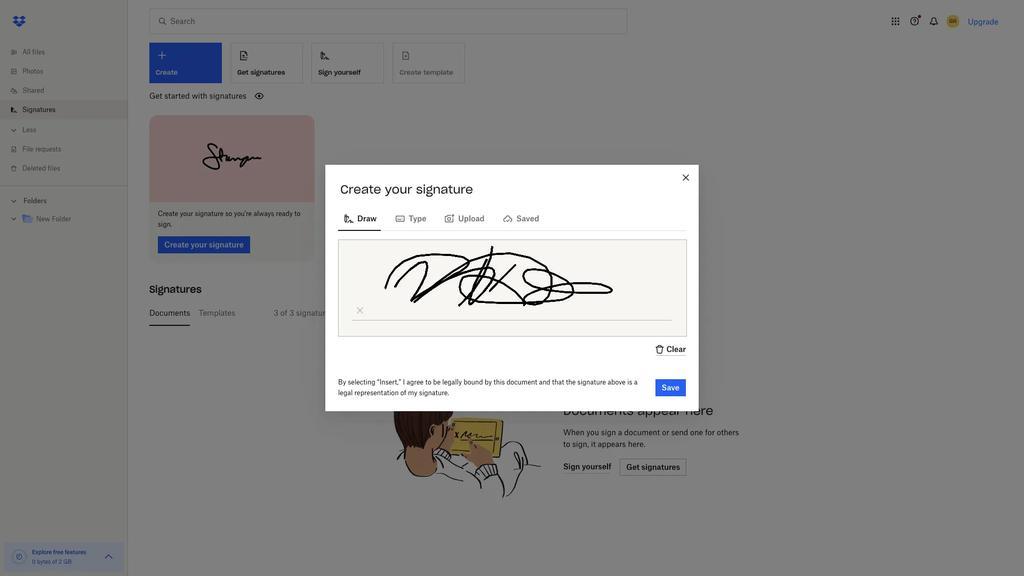 Task type: vqa. For each thing, say whether or not it's contained in the screenshot.
left Yourself
yes



Task type: locate. For each thing, give the bounding box(es) containing it.
get up get started with signatures
[[237, 68, 249, 76]]

to inside create your signature so you're always ready to sign.
[[295, 209, 301, 217]]

upload
[[459, 214, 485, 223]]

signature inside 'tab list'
[[296, 308, 330, 317]]

all
[[22, 48, 31, 56]]

of inside explore free features 0 bytes of 2 gb
[[52, 559, 57, 565]]

your up type
[[385, 182, 412, 197]]

list
[[0, 36, 128, 186]]

1 vertical spatial your
[[180, 209, 193, 217]]

a right above
[[634, 378, 638, 386]]

signatures down shared
[[22, 106, 56, 114]]

create your signature so you're always ready to sign.
[[158, 209, 301, 228]]

1 horizontal spatial yourself
[[449, 308, 478, 317]]

here
[[685, 403, 714, 418]]

signing
[[420, 308, 447, 317]]

started
[[164, 91, 190, 100]]

1 horizontal spatial get
[[237, 68, 249, 76]]

0 vertical spatial get
[[237, 68, 249, 76]]

create inside create your signature so you're always ready to sign.
[[158, 209, 178, 217]]

of inside 'by selecting "insert," i agree to be legally bound by this document and that the signature above is a legal representation of my signature.'
[[401, 389, 407, 397]]

is
[[480, 308, 485, 317], [628, 378, 633, 386]]

files right deleted
[[48, 164, 60, 172]]

"insert,"
[[377, 378, 401, 386]]

requests
[[35, 145, 61, 153], [332, 308, 362, 317]]

0 horizontal spatial requests
[[35, 145, 61, 153]]

this right the by
[[494, 378, 505, 386]]

1 horizontal spatial files
[[48, 164, 60, 172]]

documents for documents
[[149, 308, 190, 317]]

by selecting "insert," i agree to be legally bound by this document and that the signature above is a legal representation of my signature.
[[338, 378, 638, 397]]

bound
[[464, 378, 483, 386]]

get inside button
[[237, 68, 249, 76]]

signatures inside button
[[251, 68, 285, 76]]

0 vertical spatial tab list
[[338, 205, 686, 231]]

files for all files
[[32, 48, 45, 56]]

document inside 'by selecting "insert," i agree to be legally bound by this document and that the signature above is a legal representation of my signature.'
[[507, 378, 538, 386]]

others
[[717, 428, 739, 437]]

folder
[[52, 215, 71, 223]]

create up sign.
[[158, 209, 178, 217]]

your
[[385, 182, 412, 197], [180, 209, 193, 217]]

your inside dialog
[[385, 182, 412, 197]]

0 vertical spatial is
[[480, 308, 485, 317]]

upgrade
[[968, 17, 999, 26]]

1 horizontal spatial to
[[425, 378, 432, 386]]

1 horizontal spatial documents
[[563, 403, 634, 418]]

to left be
[[425, 378, 432, 386]]

1 vertical spatial of
[[401, 389, 407, 397]]

yourself right sign on the top of page
[[334, 68, 361, 76]]

signatures
[[251, 68, 285, 76], [209, 91, 247, 100]]

new
[[36, 215, 50, 223]]

0 horizontal spatial 3
[[274, 308, 279, 317]]

1 3 from the left
[[274, 308, 279, 317]]

templates
[[199, 308, 235, 317]]

for
[[705, 428, 715, 437]]

to down when
[[563, 439, 571, 449]]

1 horizontal spatial this
[[494, 378, 505, 386]]

get for get started with signatures
[[149, 91, 162, 100]]

0 horizontal spatial a
[[618, 428, 622, 437]]

file requests link
[[9, 140, 128, 159]]

1 vertical spatial create
[[158, 209, 178, 217]]

new folder
[[36, 215, 71, 223]]

type
[[409, 214, 427, 223]]

this
[[378, 308, 391, 317], [494, 378, 505, 386]]

photos link
[[9, 62, 128, 81]]

1 vertical spatial document
[[624, 428, 660, 437]]

explore free features 0 bytes of 2 gb
[[32, 549, 86, 565]]

a
[[634, 378, 638, 386], [618, 428, 622, 437]]

legal
[[338, 389, 353, 397]]

1 vertical spatial is
[[628, 378, 633, 386]]

1 horizontal spatial create
[[340, 182, 381, 197]]

0 horizontal spatial get
[[149, 91, 162, 100]]

is left unlimited.
[[480, 308, 485, 317]]

1 vertical spatial a
[[618, 428, 622, 437]]

requests right file
[[35, 145, 61, 153]]

create inside dialog
[[340, 182, 381, 197]]

0 vertical spatial of
[[281, 308, 287, 317]]

here.
[[628, 439, 646, 449]]

requests left left
[[332, 308, 362, 317]]

files
[[32, 48, 45, 56], [48, 164, 60, 172]]

0 horizontal spatial documents
[[149, 308, 190, 317]]

0 horizontal spatial files
[[32, 48, 45, 56]]

this right left
[[378, 308, 391, 317]]

be
[[433, 378, 441, 386]]

2 horizontal spatial of
[[401, 389, 407, 397]]

3
[[274, 308, 279, 317], [290, 308, 294, 317]]

tab list inside the create your signature dialog
[[338, 205, 686, 231]]

document left and
[[507, 378, 538, 386]]

0 vertical spatial this
[[378, 308, 391, 317]]

tab list containing draw
[[338, 205, 686, 231]]

a right sign
[[618, 428, 622, 437]]

when you sign a document or send one for others to sign, it appears here.
[[563, 428, 739, 449]]

0 vertical spatial yourself
[[334, 68, 361, 76]]

0 vertical spatial a
[[634, 378, 638, 386]]

1 horizontal spatial 3
[[290, 308, 294, 317]]

0 vertical spatial your
[[385, 182, 412, 197]]

document
[[507, 378, 538, 386], [624, 428, 660, 437]]

list containing all files
[[0, 36, 128, 186]]

get signatures button
[[231, 43, 303, 83]]

your inside create your signature so you're always ready to sign.
[[180, 209, 193, 217]]

signature.
[[419, 389, 449, 397]]

2 vertical spatial of
[[52, 559, 57, 565]]

1 vertical spatial documents
[[563, 403, 634, 418]]

of
[[281, 308, 287, 317], [401, 389, 407, 397], [52, 559, 57, 565]]

2 horizontal spatial to
[[563, 439, 571, 449]]

shared link
[[9, 81, 128, 100]]

0 vertical spatial create
[[340, 182, 381, 197]]

0 horizontal spatial your
[[180, 209, 193, 217]]

yourself
[[334, 68, 361, 76], [449, 308, 478, 317]]

1 vertical spatial signatures
[[209, 91, 247, 100]]

get for get signatures
[[237, 68, 249, 76]]

this inside 'tab list'
[[378, 308, 391, 317]]

1 vertical spatial signatures
[[149, 283, 202, 295]]

month.
[[393, 308, 418, 317]]

deleted files
[[22, 164, 60, 172]]

0 vertical spatial document
[[507, 378, 538, 386]]

by
[[485, 378, 492, 386]]

get left started
[[149, 91, 162, 100]]

1 vertical spatial get
[[149, 91, 162, 100]]

1 horizontal spatial document
[[624, 428, 660, 437]]

less
[[22, 126, 36, 134]]

your left 'so'
[[180, 209, 193, 217]]

0 vertical spatial signatures
[[22, 106, 56, 114]]

is right above
[[628, 378, 633, 386]]

signatures
[[22, 106, 56, 114], [149, 283, 202, 295]]

deleted files link
[[9, 159, 128, 178]]

draw
[[358, 214, 377, 223]]

0 horizontal spatial to
[[295, 209, 301, 217]]

0 horizontal spatial document
[[507, 378, 538, 386]]

1 vertical spatial tab list
[[149, 300, 1003, 326]]

0 horizontal spatial of
[[52, 559, 57, 565]]

1 horizontal spatial requests
[[332, 308, 362, 317]]

files right all on the left top
[[32, 48, 45, 56]]

file
[[22, 145, 33, 153]]

0 vertical spatial files
[[32, 48, 45, 56]]

0 vertical spatial documents
[[149, 308, 190, 317]]

your for create your signature
[[385, 182, 412, 197]]

create your signature dialog
[[325, 165, 699, 411]]

all files link
[[9, 43, 128, 62]]

documents left templates
[[149, 308, 190, 317]]

0 horizontal spatial yourself
[[334, 68, 361, 76]]

signatures up documents tab at the bottom left of the page
[[149, 283, 202, 295]]

1 vertical spatial to
[[425, 378, 432, 386]]

agree
[[407, 378, 424, 386]]

i
[[403, 378, 405, 386]]

0 horizontal spatial create
[[158, 209, 178, 217]]

1 horizontal spatial signatures
[[251, 68, 285, 76]]

document up here. on the right bottom of the page
[[624, 428, 660, 437]]

0 horizontal spatial is
[[480, 308, 485, 317]]

documents
[[149, 308, 190, 317], [563, 403, 634, 418]]

you're
[[234, 209, 252, 217]]

features
[[65, 549, 86, 555]]

so
[[225, 209, 232, 217]]

to right the ready
[[295, 209, 301, 217]]

2 3 from the left
[[290, 308, 294, 317]]

0 horizontal spatial this
[[378, 308, 391, 317]]

to
[[295, 209, 301, 217], [425, 378, 432, 386], [563, 439, 571, 449]]

0 vertical spatial signatures
[[251, 68, 285, 76]]

representation
[[355, 389, 399, 397]]

1 vertical spatial files
[[48, 164, 60, 172]]

create for create your signature so you're always ready to sign.
[[158, 209, 178, 217]]

1 horizontal spatial your
[[385, 182, 412, 197]]

tab list
[[338, 205, 686, 231], [149, 300, 1003, 326]]

1 vertical spatial this
[[494, 378, 505, 386]]

0 horizontal spatial signatures
[[209, 91, 247, 100]]

2 vertical spatial to
[[563, 439, 571, 449]]

yourself right signing
[[449, 308, 478, 317]]

1 horizontal spatial is
[[628, 378, 633, 386]]

1 horizontal spatial a
[[634, 378, 638, 386]]

0 vertical spatial to
[[295, 209, 301, 217]]

create up draw
[[340, 182, 381, 197]]

documents up you
[[563, 403, 634, 418]]

1 vertical spatial requests
[[332, 308, 362, 317]]

unlimited.
[[487, 308, 523, 317]]

signature
[[416, 182, 473, 197], [195, 209, 224, 217], [296, 308, 330, 317], [578, 378, 606, 386]]

0 horizontal spatial signatures
[[22, 106, 56, 114]]



Task type: describe. For each thing, give the bounding box(es) containing it.
1 vertical spatial yourself
[[449, 308, 478, 317]]

deleted
[[22, 164, 46, 172]]

signatures inside list item
[[22, 106, 56, 114]]

documents tab
[[149, 300, 190, 326]]

appear
[[638, 403, 682, 418]]

to inside 'by selecting "insert," i agree to be legally bound by this document and that the signature above is a legal representation of my signature.'
[[425, 378, 432, 386]]

upgrade link
[[968, 17, 999, 26]]

a inside when you sign a document or send one for others to sign, it appears here.
[[618, 428, 622, 437]]

it
[[591, 439, 596, 449]]

1 horizontal spatial of
[[281, 308, 287, 317]]

send
[[671, 428, 688, 437]]

dropbox image
[[9, 11, 30, 32]]

get signatures
[[237, 68, 285, 76]]

less image
[[9, 125, 19, 136]]

sign.
[[158, 220, 172, 228]]

tab list containing documents
[[149, 300, 1003, 326]]

yourself inside button
[[334, 68, 361, 76]]

signature inside 'by selecting "insert," i agree to be legally bound by this document and that the signature above is a legal representation of my signature.'
[[578, 378, 606, 386]]

saved
[[517, 214, 539, 223]]

appears
[[598, 439, 626, 449]]

create your signature
[[340, 182, 473, 197]]

signatures list item
[[0, 100, 128, 120]]

photos
[[22, 67, 43, 75]]

new folder link
[[21, 212, 120, 227]]

above
[[608, 378, 626, 386]]

and
[[539, 378, 551, 386]]

free
[[53, 549, 63, 555]]

is inside 'tab list'
[[480, 308, 485, 317]]

signature inside create your signature so you're always ready to sign.
[[195, 209, 224, 217]]

documents appear here
[[563, 403, 714, 418]]

the
[[566, 378, 576, 386]]

left
[[364, 308, 376, 317]]

0
[[32, 559, 36, 565]]

this inside 'by selecting "insert," i agree to be legally bound by this document and that the signature above is a legal representation of my signature.'
[[494, 378, 505, 386]]

documents for documents appear here
[[563, 403, 634, 418]]

files for deleted files
[[48, 164, 60, 172]]

file requests
[[22, 145, 61, 153]]

you
[[587, 428, 599, 437]]

shared
[[22, 86, 44, 94]]

sign
[[319, 68, 332, 76]]

2
[[59, 559, 62, 565]]

folders
[[23, 197, 47, 205]]

document inside when you sign a document or send one for others to sign, it appears here.
[[624, 428, 660, 437]]

clear
[[667, 344, 686, 354]]

my
[[408, 389, 418, 397]]

a inside 'by selecting "insert," i agree to be legally bound by this document and that the signature above is a legal representation of my signature.'
[[634, 378, 638, 386]]

signatures link
[[9, 100, 128, 120]]

when
[[563, 428, 585, 437]]

sign yourself
[[319, 68, 361, 76]]

all files
[[22, 48, 45, 56]]

always
[[254, 209, 274, 217]]

0 vertical spatial requests
[[35, 145, 61, 153]]

folders button
[[0, 193, 128, 209]]

1 horizontal spatial signatures
[[149, 283, 202, 295]]

ready
[[276, 209, 293, 217]]

bytes
[[37, 559, 51, 565]]

or
[[662, 428, 669, 437]]

your for create your signature so you're always ready to sign.
[[180, 209, 193, 217]]

that
[[552, 378, 564, 386]]

explore
[[32, 549, 52, 555]]

one
[[690, 428, 703, 437]]

quota usage element
[[11, 549, 28, 566]]

sign
[[601, 428, 616, 437]]

legally
[[442, 378, 462, 386]]

with
[[192, 91, 207, 100]]

3 of 3 signature requests left this month. signing yourself is unlimited.
[[274, 308, 523, 317]]

save button
[[656, 379, 686, 396]]

is inside 'by selecting "insert," i agree to be legally bound by this document and that the signature above is a legal representation of my signature.'
[[628, 378, 633, 386]]

gb
[[63, 559, 72, 565]]

to inside when you sign a document or send one for others to sign, it appears here.
[[563, 439, 571, 449]]

by
[[338, 378, 346, 386]]

get started with signatures
[[149, 91, 247, 100]]

sign yourself button
[[312, 43, 384, 83]]

save
[[662, 383, 680, 392]]

templates tab
[[199, 300, 235, 326]]

sign,
[[573, 439, 589, 449]]

create for create your signature
[[340, 182, 381, 197]]

selecting
[[348, 378, 376, 386]]

clear button
[[654, 343, 686, 356]]



